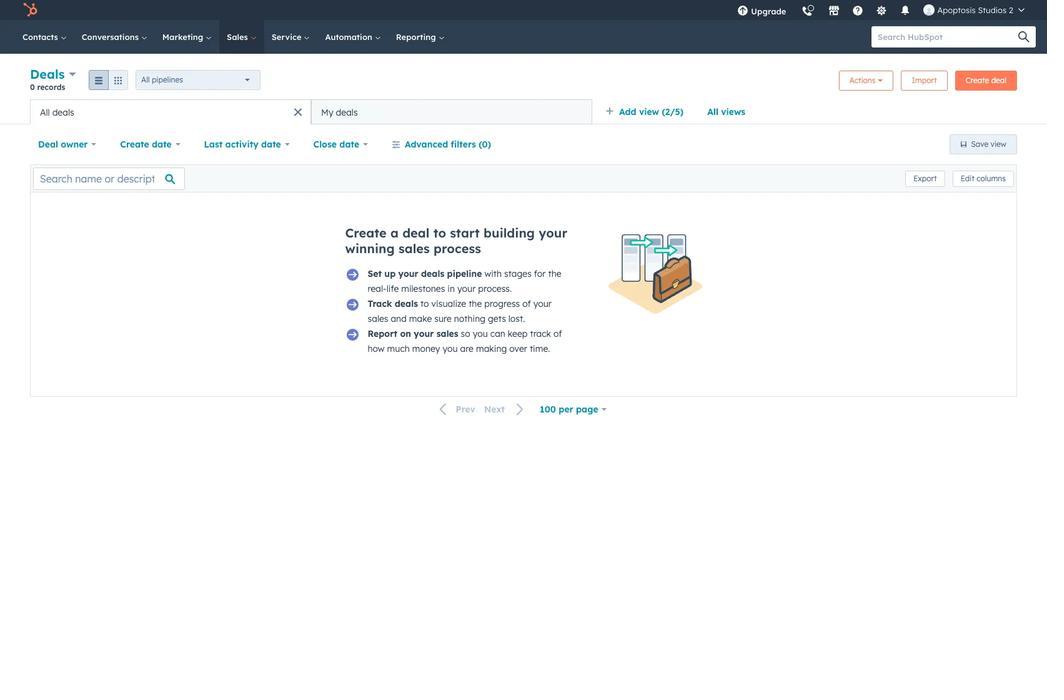 Task type: describe. For each thing, give the bounding box(es) containing it.
0 vertical spatial you
[[473, 328, 488, 339]]

import
[[912, 75, 937, 85]]

set up your deals pipeline
[[368, 268, 482, 279]]

apoptosis studios 2 button
[[917, 0, 1033, 20]]

life
[[387, 283, 399, 294]]

report on your sales
[[368, 328, 459, 339]]

all views
[[708, 106, 746, 118]]

settings link
[[869, 0, 895, 20]]

upgrade image
[[738, 6, 749, 17]]

in
[[448, 283, 455, 294]]

advanced filters (0) button
[[384, 132, 500, 157]]

can
[[491, 328, 506, 339]]

pipelines
[[152, 75, 183, 84]]

edit columns
[[961, 173, 1006, 183]]

service
[[272, 32, 304, 42]]

conversations link
[[74, 20, 155, 54]]

so
[[461, 328, 471, 339]]

date for create date
[[152, 139, 172, 150]]

settings image
[[877, 6, 888, 17]]

time.
[[530, 343, 550, 354]]

stages
[[504, 268, 532, 279]]

track
[[368, 298, 392, 309]]

deal inside the create deal button
[[992, 75, 1007, 85]]

marketing link
[[155, 20, 219, 54]]

edit
[[961, 173, 975, 183]]

columns
[[977, 173, 1006, 183]]

marketing
[[162, 32, 206, 42]]

service link
[[264, 20, 318, 54]]

on
[[400, 328, 411, 339]]

upgrade
[[752, 6, 787, 16]]

views
[[721, 106, 746, 118]]

prev button
[[432, 401, 480, 418]]

hubspot image
[[23, 3, 38, 18]]

Search HubSpot search field
[[872, 26, 1025, 48]]

all for all deals
[[40, 107, 50, 118]]

close date
[[314, 139, 360, 150]]

0
[[30, 83, 35, 92]]

apoptosis studios 2
[[938, 5, 1014, 15]]

to inside to visualize the progress of your sales and make sure nothing gets lost.
[[421, 298, 429, 309]]

to inside create a deal to start building your winning sales process
[[434, 225, 446, 241]]

my
[[321, 107, 334, 118]]

apoptosis
[[938, 5, 976, 15]]

actions button
[[839, 70, 894, 90]]

how
[[368, 343, 385, 354]]

sales link
[[219, 20, 264, 54]]

progress
[[485, 298, 520, 309]]

100
[[540, 404, 556, 415]]

close date button
[[305, 132, 376, 157]]

automation link
[[318, 20, 389, 54]]

studios
[[979, 5, 1007, 15]]

your inside to visualize the progress of your sales and make sure nothing gets lost.
[[534, 298, 552, 309]]

reporting link
[[389, 20, 452, 54]]

notifications button
[[895, 0, 917, 20]]

(0)
[[479, 139, 491, 150]]

Search name or description search field
[[33, 167, 185, 190]]

all pipelines
[[141, 75, 183, 84]]

add
[[619, 106, 637, 118]]

2
[[1009, 5, 1014, 15]]

pipeline
[[447, 268, 482, 279]]

save
[[972, 139, 989, 149]]

to visualize the progress of your sales and make sure nothing gets lost.
[[368, 298, 552, 324]]

so you can keep track of how much money you are making over time.
[[368, 328, 562, 354]]

real-
[[368, 283, 387, 294]]

page
[[576, 404, 599, 415]]

process.
[[478, 283, 512, 294]]

report
[[368, 328, 398, 339]]

deals
[[30, 66, 65, 82]]

search button
[[1013, 26, 1036, 48]]

deal
[[38, 139, 58, 150]]

marketplaces button
[[822, 0, 848, 20]]

export button
[[906, 170, 946, 187]]

create for create deal
[[966, 75, 990, 85]]

create date
[[120, 139, 172, 150]]

sure
[[435, 313, 452, 324]]

sales inside to visualize the progress of your sales and make sure nothing gets lost.
[[368, 313, 388, 324]]

lost.
[[509, 313, 525, 324]]

filters
[[451, 139, 476, 150]]

track
[[530, 328, 551, 339]]

save view button
[[950, 134, 1018, 154]]

set
[[368, 268, 382, 279]]

deals up milestones
[[421, 268, 445, 279]]

tara schultz image
[[924, 4, 935, 16]]

search image
[[1019, 31, 1030, 43]]

much
[[387, 343, 410, 354]]

create for create a deal to start building your winning sales process
[[345, 225, 387, 241]]

0 records
[[30, 83, 65, 92]]

keep
[[508, 328, 528, 339]]

gets
[[488, 313, 506, 324]]

advanced filters (0)
[[405, 139, 491, 150]]

make
[[409, 313, 432, 324]]

up
[[385, 268, 396, 279]]

2 date from the left
[[261, 139, 281, 150]]

import button
[[902, 70, 948, 90]]

over
[[510, 343, 528, 354]]



Task type: vqa. For each thing, say whether or not it's contained in the screenshot.
"deals" in the My deals button
yes



Task type: locate. For each thing, give the bounding box(es) containing it.
your right up
[[399, 268, 419, 279]]

the inside to visualize the progress of your sales and make sure nothing gets lost.
[[469, 298, 482, 309]]

0 vertical spatial create
[[966, 75, 990, 85]]

1 horizontal spatial view
[[991, 139, 1007, 149]]

visualize
[[432, 298, 466, 309]]

add view (2/5)
[[619, 106, 684, 118]]

0 vertical spatial of
[[523, 298, 531, 309]]

building
[[484, 225, 535, 241]]

100 per page
[[540, 404, 599, 415]]

0 horizontal spatial the
[[469, 298, 482, 309]]

date right the activity at the left
[[261, 139, 281, 150]]

group inside the deals banner
[[89, 70, 128, 90]]

help image
[[853, 6, 864, 17]]

last activity date
[[204, 139, 281, 150]]

deal owner button
[[30, 132, 105, 157]]

3 date from the left
[[340, 139, 360, 150]]

all pipelines button
[[136, 70, 261, 90]]

date for close date
[[340, 139, 360, 150]]

of
[[523, 298, 531, 309], [554, 328, 562, 339]]

create inside popup button
[[120, 139, 149, 150]]

export
[[914, 173, 937, 183]]

the right for
[[549, 268, 562, 279]]

all down "0 records"
[[40, 107, 50, 118]]

close
[[314, 139, 337, 150]]

owner
[[61, 139, 88, 150]]

2 horizontal spatial create
[[966, 75, 990, 85]]

all deals
[[40, 107, 74, 118]]

deals down records
[[52, 107, 74, 118]]

create date button
[[112, 132, 189, 157]]

pagination navigation
[[432, 401, 532, 418]]

view inside button
[[991, 139, 1007, 149]]

you right so
[[473, 328, 488, 339]]

a
[[391, 225, 399, 241]]

and
[[391, 313, 407, 324]]

2 horizontal spatial sales
[[437, 328, 459, 339]]

create down "search hubspot" search field
[[966, 75, 990, 85]]

conversations
[[82, 32, 141, 42]]

100 per page button
[[532, 397, 615, 422]]

1 horizontal spatial of
[[554, 328, 562, 339]]

create up search name or description search box
[[120, 139, 149, 150]]

sales down sure
[[437, 328, 459, 339]]

0 horizontal spatial of
[[523, 298, 531, 309]]

1 horizontal spatial create
[[345, 225, 387, 241]]

save view
[[972, 139, 1007, 149]]

create deal button
[[956, 70, 1018, 90]]

0 horizontal spatial to
[[421, 298, 429, 309]]

all inside button
[[40, 107, 50, 118]]

view for add
[[639, 106, 660, 118]]

your down pipeline
[[458, 283, 476, 294]]

next
[[484, 404, 505, 415]]

0 vertical spatial sales
[[399, 241, 430, 256]]

the up nothing
[[469, 298, 482, 309]]

1 horizontal spatial you
[[473, 328, 488, 339]]

1 date from the left
[[152, 139, 172, 150]]

your up for
[[539, 225, 568, 241]]

2 vertical spatial sales
[[437, 328, 459, 339]]

my deals button
[[311, 99, 593, 124]]

for
[[534, 268, 546, 279]]

create left the a
[[345, 225, 387, 241]]

create inside button
[[966, 75, 990, 85]]

marketplaces image
[[829, 6, 840, 17]]

all views link
[[700, 99, 754, 124]]

deals banner
[[30, 65, 1018, 99]]

0 horizontal spatial deal
[[403, 225, 430, 241]]

view right save
[[991, 139, 1007, 149]]

2 horizontal spatial date
[[340, 139, 360, 150]]

you left are
[[443, 343, 458, 354]]

1 horizontal spatial date
[[261, 139, 281, 150]]

1 vertical spatial view
[[991, 139, 1007, 149]]

date right close
[[340, 139, 360, 150]]

money
[[412, 343, 440, 354]]

you
[[473, 328, 488, 339], [443, 343, 458, 354]]

2 vertical spatial create
[[345, 225, 387, 241]]

deals right my
[[336, 107, 358, 118]]

1 vertical spatial sales
[[368, 313, 388, 324]]

0 vertical spatial the
[[549, 268, 562, 279]]

to left start
[[434, 225, 446, 241]]

notifications image
[[900, 6, 912, 17]]

date
[[152, 139, 172, 150], [261, 139, 281, 150], [340, 139, 360, 150]]

1 vertical spatial to
[[421, 298, 429, 309]]

all
[[141, 75, 150, 84], [708, 106, 719, 118], [40, 107, 50, 118]]

view inside popup button
[[639, 106, 660, 118]]

sales
[[399, 241, 430, 256], [368, 313, 388, 324], [437, 328, 459, 339]]

process
[[434, 241, 481, 256]]

sales up the set up your deals pipeline
[[399, 241, 430, 256]]

calling icon image
[[802, 6, 814, 18]]

0 vertical spatial view
[[639, 106, 660, 118]]

0 horizontal spatial create
[[120, 139, 149, 150]]

making
[[476, 343, 507, 354]]

advanced
[[405, 139, 448, 150]]

prev
[[456, 404, 476, 415]]

contacts link
[[15, 20, 74, 54]]

deals for track deals
[[395, 298, 418, 309]]

all deals button
[[30, 99, 311, 124]]

of right track
[[554, 328, 562, 339]]

0 horizontal spatial you
[[443, 343, 458, 354]]

are
[[460, 343, 474, 354]]

your up 'money' at the left of page
[[414, 328, 434, 339]]

deals inside my deals button
[[336, 107, 358, 118]]

1 vertical spatial of
[[554, 328, 562, 339]]

1 horizontal spatial all
[[141, 75, 150, 84]]

all for all pipelines
[[141, 75, 150, 84]]

1 vertical spatial deal
[[403, 225, 430, 241]]

reporting
[[396, 32, 439, 42]]

your up track
[[534, 298, 552, 309]]

last
[[204, 139, 223, 150]]

the inside with stages for the real-life milestones in your process.
[[549, 268, 562, 279]]

0 vertical spatial to
[[434, 225, 446, 241]]

deals for my deals
[[336, 107, 358, 118]]

deal owner
[[38, 139, 88, 150]]

0 horizontal spatial view
[[639, 106, 660, 118]]

create inside create a deal to start building your winning sales process
[[345, 225, 387, 241]]

start
[[450, 225, 480, 241]]

with stages for the real-life milestones in your process.
[[368, 268, 562, 294]]

activity
[[225, 139, 259, 150]]

last activity date button
[[196, 132, 298, 157]]

menu containing apoptosis studios 2
[[730, 0, 1033, 24]]

deals button
[[30, 65, 76, 83]]

deal inside create a deal to start building your winning sales process
[[403, 225, 430, 241]]

0 horizontal spatial date
[[152, 139, 172, 150]]

group
[[89, 70, 128, 90]]

view for save
[[991, 139, 1007, 149]]

deals inside all deals button
[[52, 107, 74, 118]]

0 vertical spatial deal
[[992, 75, 1007, 85]]

nothing
[[454, 313, 486, 324]]

all for all views
[[708, 106, 719, 118]]

2 horizontal spatial all
[[708, 106, 719, 118]]

create a deal to start building your winning sales process
[[345, 225, 568, 256]]

to
[[434, 225, 446, 241], [421, 298, 429, 309]]

sales down "track"
[[368, 313, 388, 324]]

deals for all deals
[[52, 107, 74, 118]]

all left views
[[708, 106, 719, 118]]

1 horizontal spatial sales
[[399, 241, 430, 256]]

your inside create a deal to start building your winning sales process
[[539, 225, 568, 241]]

sales inside create a deal to start building your winning sales process
[[399, 241, 430, 256]]

add view (2/5) button
[[598, 99, 700, 124]]

your inside with stages for the real-life milestones in your process.
[[458, 283, 476, 294]]

of up lost.
[[523, 298, 531, 309]]

all inside popup button
[[141, 75, 150, 84]]

of inside to visualize the progress of your sales and make sure nothing gets lost.
[[523, 298, 531, 309]]

1 vertical spatial create
[[120, 139, 149, 150]]

0 horizontal spatial sales
[[368, 313, 388, 324]]

1 horizontal spatial the
[[549, 268, 562, 279]]

next button
[[480, 401, 532, 418]]

0 horizontal spatial all
[[40, 107, 50, 118]]

winning
[[345, 241, 395, 256]]

to down milestones
[[421, 298, 429, 309]]

1 vertical spatial the
[[469, 298, 482, 309]]

view right add
[[639, 106, 660, 118]]

deals up and
[[395, 298, 418, 309]]

create for create date
[[120, 139, 149, 150]]

track deals
[[368, 298, 418, 309]]

records
[[37, 83, 65, 92]]

calling icon button
[[797, 1, 819, 19]]

create
[[966, 75, 990, 85], [120, 139, 149, 150], [345, 225, 387, 241]]

1 horizontal spatial to
[[434, 225, 446, 241]]

with
[[485, 268, 502, 279]]

(2/5)
[[662, 106, 684, 118]]

deal
[[992, 75, 1007, 85], [403, 225, 430, 241]]

per
[[559, 404, 574, 415]]

actions
[[850, 75, 876, 85]]

help button
[[848, 0, 869, 20]]

of inside the so you can keep track of how much money you are making over time.
[[554, 328, 562, 339]]

edit columns button
[[953, 170, 1015, 187]]

date down all deals button
[[152, 139, 172, 150]]

1 horizontal spatial deal
[[992, 75, 1007, 85]]

menu
[[730, 0, 1033, 24]]

1 vertical spatial you
[[443, 343, 458, 354]]

all left pipelines
[[141, 75, 150, 84]]



